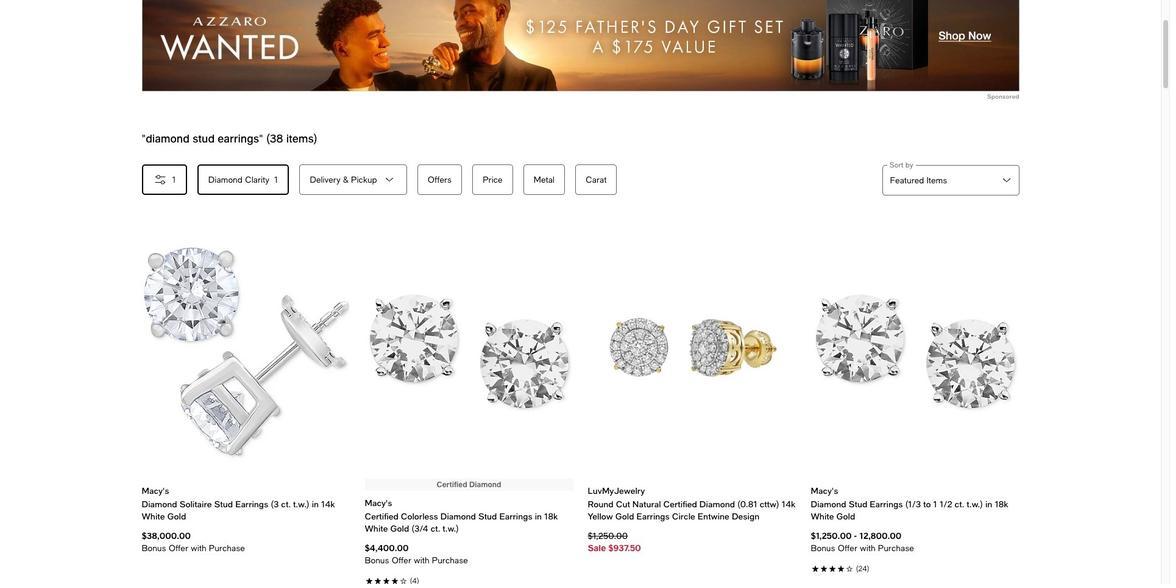 Task type: vqa. For each thing, say whether or not it's contained in the screenshot.
the Contact / Security
no



Task type: locate. For each thing, give the bounding box(es) containing it.
bonus offer with purchase. $24.99 diamond earrings or necklace with purchase. image
[[142, 543, 350, 555], [811, 543, 1020, 555], [365, 555, 574, 567]]

2 horizontal spatial bonus offer with purchase. $24.99 diamond earrings or necklace with purchase. image
[[811, 543, 1020, 555]]

round cut natural certified diamond (0.81 cttw) 14k yellow gold earrings circle entwine design group
[[588, 224, 797, 555]]

status
[[142, 132, 318, 145]]

0 horizontal spatial bonus offer with purchase. $24.99 diamond earrings or necklace with purchase. image
[[142, 543, 350, 555]]

certified colorless diamond stud earrings in 18k white gold (3/4 ct. t.w.) group
[[365, 224, 574, 585]]

4 out of 5 rating with 4 reviews image
[[365, 575, 574, 585]]

1 horizontal spatial bonus offer with purchase. $24.99 diamond earrings or necklace with purchase. image
[[365, 555, 574, 567]]

diamond stud earrings (1/3 to 1 1/2 ct. t.w.) in 18k white gold group
[[811, 224, 1020, 575]]



Task type: describe. For each thing, give the bounding box(es) containing it.
bonus offer with purchase. $24.99 diamond earrings or necklace with purchase. image for the diamond stud earrings (1/3 to 1 1/2 ct. t.w.) in 18k white gold group
[[811, 543, 1020, 555]]

advertisement element
[[142, 0, 1020, 91]]

diamond solitaire stud earrings (3 ct. t.w.) in 14k white gold group
[[142, 224, 350, 555]]

4.2083 out of 5 rating with 24 reviews image
[[811, 562, 1020, 575]]

bonus offer with purchase. $24.99 diamond earrings or necklace with purchase. image for diamond solitaire stud earrings (3 ct. t.w.) in 14k white gold group
[[142, 543, 350, 555]]



